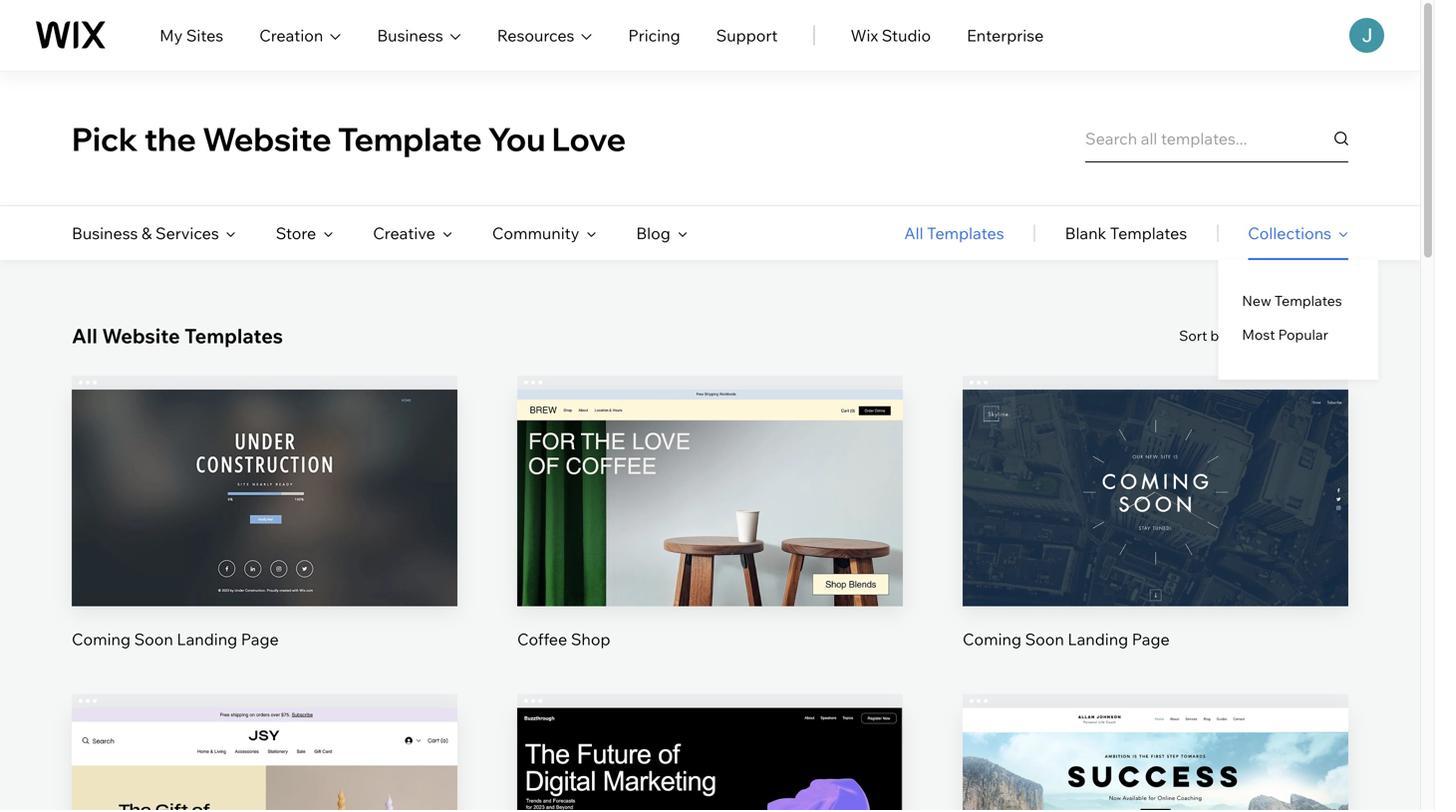 Task type: locate. For each thing, give the bounding box(es) containing it.
0 horizontal spatial all website templates - coming soon landing page image
[[72, 390, 458, 607]]

website
[[203, 118, 332, 159], [102, 324, 180, 349]]

resources button
[[497, 23, 593, 47]]

1 vertical spatial business
[[72, 223, 138, 243]]

0 horizontal spatial landing
[[177, 630, 238, 650]]

new templates link
[[1243, 292, 1343, 310]]

all website templates - marketing webinar image
[[518, 709, 903, 811]]

love
[[552, 118, 626, 159]]

my
[[160, 25, 183, 45]]

view inside coffee shop group
[[692, 526, 729, 546]]

view for 1st view popup button from the right
[[1138, 526, 1175, 546]]

wix studio link
[[851, 23, 932, 47]]

coming soon landing page
[[72, 630, 279, 650], [963, 630, 1170, 650]]

all templates
[[905, 223, 1005, 243]]

community
[[493, 223, 580, 243]]

2 soon from the left
[[1026, 630, 1065, 650]]

1 all website templates - coming soon landing page image from the left
[[72, 390, 458, 607]]

2 page from the left
[[1133, 630, 1170, 650]]

1 view button from the left
[[217, 512, 312, 560]]

edit
[[250, 459, 280, 479], [696, 459, 726, 479], [1141, 459, 1171, 479], [250, 777, 280, 797], [696, 777, 726, 797], [1141, 777, 1171, 797]]

0 horizontal spatial view
[[246, 526, 283, 546]]

1 horizontal spatial coming soon landing page
[[963, 630, 1170, 650]]

1 horizontal spatial coming soon landing page group
[[963, 376, 1349, 651]]

new templates
[[1243, 292, 1343, 310]]

templates
[[928, 223, 1005, 243], [1111, 223, 1188, 243], [1275, 292, 1343, 310], [185, 324, 283, 349]]

2 all website templates - coming soon landing page image from the left
[[963, 390, 1349, 607]]

support link
[[717, 23, 778, 47]]

the
[[144, 118, 196, 159]]

1 horizontal spatial soon
[[1026, 630, 1065, 650]]

0 horizontal spatial coming soon landing page
[[72, 630, 279, 650]]

view
[[246, 526, 283, 546], [692, 526, 729, 546], [1138, 526, 1175, 546]]

edit for all website templates - coming soon landing page image related to 1st view popup button from the right
[[1141, 459, 1171, 479]]

2 view button from the left
[[663, 512, 758, 560]]

business inside the categories by subject element
[[72, 223, 138, 243]]

0 horizontal spatial page
[[241, 630, 279, 650]]

all website templates - gift shop image
[[72, 709, 458, 811]]

0 vertical spatial website
[[203, 118, 332, 159]]

new
[[1243, 292, 1272, 310]]

blank templates link
[[1066, 206, 1188, 260]]

categories by subject element
[[72, 206, 688, 260]]

page
[[241, 630, 279, 650], [1133, 630, 1170, 650]]

store
[[276, 223, 316, 243]]

view for first view popup button from the left
[[246, 526, 283, 546]]

2 horizontal spatial view button
[[1109, 512, 1204, 560]]

edit button inside coffee shop group
[[663, 445, 758, 492]]

1 horizontal spatial coming
[[963, 630, 1022, 650]]

support
[[717, 25, 778, 45]]

0 vertical spatial all
[[905, 223, 924, 243]]

business for business
[[377, 25, 444, 45]]

all website templates - coming soon landing page image
[[72, 390, 458, 607], [963, 390, 1349, 607]]

recommended
[[1235, 327, 1335, 345]]

landing
[[177, 630, 238, 650], [1068, 630, 1129, 650]]

templates for new templates
[[1275, 292, 1343, 310]]

2 horizontal spatial view
[[1138, 526, 1175, 546]]

sort
[[1180, 327, 1208, 345]]

0 horizontal spatial view button
[[217, 512, 312, 560]]

all website templates - coming soon landing page image for first view popup button from the left
[[72, 390, 458, 607]]

2 coming from the left
[[963, 630, 1022, 650]]

edit for all website templates - coffee shop image
[[696, 459, 726, 479]]

coming soon landing page group
[[72, 376, 458, 651], [963, 376, 1349, 651]]

0 horizontal spatial all
[[72, 324, 98, 349]]

None search field
[[1086, 115, 1349, 163]]

view button
[[217, 512, 312, 560], [663, 512, 758, 560], [1109, 512, 1204, 560]]

1 horizontal spatial all
[[905, 223, 924, 243]]

1 page from the left
[[241, 630, 279, 650]]

template
[[338, 118, 482, 159]]

coming soon landing page for 1st view popup button from the right
[[963, 630, 1170, 650]]

0 vertical spatial business
[[377, 25, 444, 45]]

1 horizontal spatial all website templates - coming soon landing page image
[[963, 390, 1349, 607]]

2 landing from the left
[[1068, 630, 1129, 650]]

all for all website templates
[[72, 324, 98, 349]]

1 coming soon landing page from the left
[[72, 630, 279, 650]]

all
[[905, 223, 924, 243], [72, 324, 98, 349]]

edit for all website templates - coming soon landing page image corresponding to first view popup button from the left
[[250, 459, 280, 479]]

coffee shop group
[[518, 376, 903, 651]]

1 horizontal spatial business
[[377, 25, 444, 45]]

all for all templates
[[905, 223, 924, 243]]

wix studio
[[851, 25, 932, 45]]

1 horizontal spatial landing
[[1068, 630, 1129, 650]]

1 horizontal spatial view button
[[663, 512, 758, 560]]

1 coming from the left
[[72, 630, 131, 650]]

enterprise link
[[967, 23, 1044, 47]]

business
[[377, 25, 444, 45], [72, 223, 138, 243]]

most popular
[[1243, 326, 1329, 344]]

soon
[[134, 630, 173, 650], [1026, 630, 1065, 650]]

by:
[[1211, 327, 1231, 345]]

1 soon from the left
[[134, 630, 173, 650]]

2 coming soon landing page from the left
[[963, 630, 1170, 650]]

all website templates - coaching professional image
[[963, 709, 1349, 811]]

business inside popup button
[[377, 25, 444, 45]]

page for first view popup button from the left
[[241, 630, 279, 650]]

edit for the all website templates - coaching professional image
[[1141, 777, 1171, 797]]

pricing link
[[629, 23, 681, 47]]

1 vertical spatial all
[[72, 324, 98, 349]]

0 horizontal spatial soon
[[134, 630, 173, 650]]

1 view from the left
[[246, 526, 283, 546]]

all inside generic categories element
[[905, 223, 924, 243]]

creation button
[[259, 23, 341, 47]]

edit button
[[217, 445, 312, 492], [663, 445, 758, 492], [1109, 445, 1204, 492], [217, 763, 312, 811], [663, 763, 758, 811], [1109, 763, 1204, 811]]

1 vertical spatial website
[[102, 324, 180, 349]]

0 horizontal spatial coming
[[72, 630, 131, 650]]

profile image image
[[1350, 18, 1385, 53]]

landing for first view popup button from the left
[[177, 630, 238, 650]]

shop
[[571, 630, 611, 650]]

edit inside coffee shop group
[[696, 459, 726, 479]]

coming soon landing page for first view popup button from the left
[[72, 630, 279, 650]]

1 landing from the left
[[177, 630, 238, 650]]

2 view from the left
[[692, 526, 729, 546]]

all templates link
[[905, 206, 1005, 260]]

landing for 1st view popup button from the right
[[1068, 630, 1129, 650]]

0 horizontal spatial business
[[72, 223, 138, 243]]

1 horizontal spatial view
[[692, 526, 729, 546]]

1 horizontal spatial page
[[1133, 630, 1170, 650]]

3 view from the left
[[1138, 526, 1175, 546]]

coming
[[72, 630, 131, 650], [963, 630, 1022, 650]]

0 horizontal spatial coming soon landing page group
[[72, 376, 458, 651]]

business button
[[377, 23, 462, 47]]



Task type: describe. For each thing, give the bounding box(es) containing it.
coffee shop
[[518, 630, 611, 650]]

3 view button from the left
[[1109, 512, 1204, 560]]

1 horizontal spatial website
[[203, 118, 332, 159]]

most
[[1243, 326, 1276, 344]]

business & services
[[72, 223, 219, 243]]

0 horizontal spatial website
[[102, 324, 180, 349]]

pick the website template you love
[[72, 118, 626, 159]]

Search search field
[[1086, 115, 1349, 163]]

pricing
[[629, 25, 681, 45]]

edit button for all website templates - coffee shop image
[[663, 445, 758, 492]]

categories. use the left and right arrow keys to navigate the menu element
[[0, 206, 1421, 380]]

coffee
[[518, 630, 568, 650]]

wix
[[851, 25, 879, 45]]

edit button for the all website templates - coaching professional image
[[1109, 763, 1204, 811]]

all website templates - coffee shop image
[[518, 390, 903, 607]]

enterprise
[[967, 25, 1044, 45]]

my sites link
[[160, 23, 224, 47]]

coming for 1st view popup button from the right
[[963, 630, 1022, 650]]

templates for all templates
[[928, 223, 1005, 243]]

soon for second coming soon landing page group from the right
[[134, 630, 173, 650]]

popular
[[1279, 326, 1329, 344]]

services
[[156, 223, 219, 243]]

creation
[[259, 25, 323, 45]]

pick
[[72, 118, 138, 159]]

business for business & services
[[72, 223, 138, 243]]

sites
[[186, 25, 224, 45]]

my sites
[[160, 25, 224, 45]]

templates for blank templates
[[1111, 223, 1188, 243]]

edit button for all website templates - gift shop image
[[217, 763, 312, 811]]

view button inside coffee shop group
[[663, 512, 758, 560]]

resources
[[497, 25, 575, 45]]

all website templates
[[72, 324, 283, 349]]

generic categories element
[[905, 206, 1379, 380]]

blank
[[1066, 223, 1107, 243]]

creative
[[373, 223, 436, 243]]

sort by: recommended
[[1180, 327, 1335, 345]]

all website templates - coming soon landing page image for 1st view popup button from the right
[[963, 390, 1349, 607]]

1 coming soon landing page group from the left
[[72, 376, 458, 651]]

&
[[142, 223, 152, 243]]

page for 1st view popup button from the right
[[1133, 630, 1170, 650]]

2 coming soon landing page group from the left
[[963, 376, 1349, 651]]

coming for first view popup button from the left
[[72, 630, 131, 650]]

edit for all website templates - marketing webinar image
[[696, 777, 726, 797]]

collections
[[1249, 223, 1332, 243]]

you
[[488, 118, 546, 159]]

soon for second coming soon landing page group from the left
[[1026, 630, 1065, 650]]

studio
[[882, 25, 932, 45]]

edit button for all website templates - marketing webinar image
[[663, 763, 758, 811]]

edit for all website templates - gift shop image
[[250, 777, 280, 797]]

blank templates
[[1066, 223, 1188, 243]]

blog
[[637, 223, 671, 243]]

most popular link
[[1243, 326, 1329, 344]]

view for view popup button in coffee shop group
[[692, 526, 729, 546]]



Task type: vqa. For each thing, say whether or not it's contained in the screenshot.
bottom 'Business'
yes



